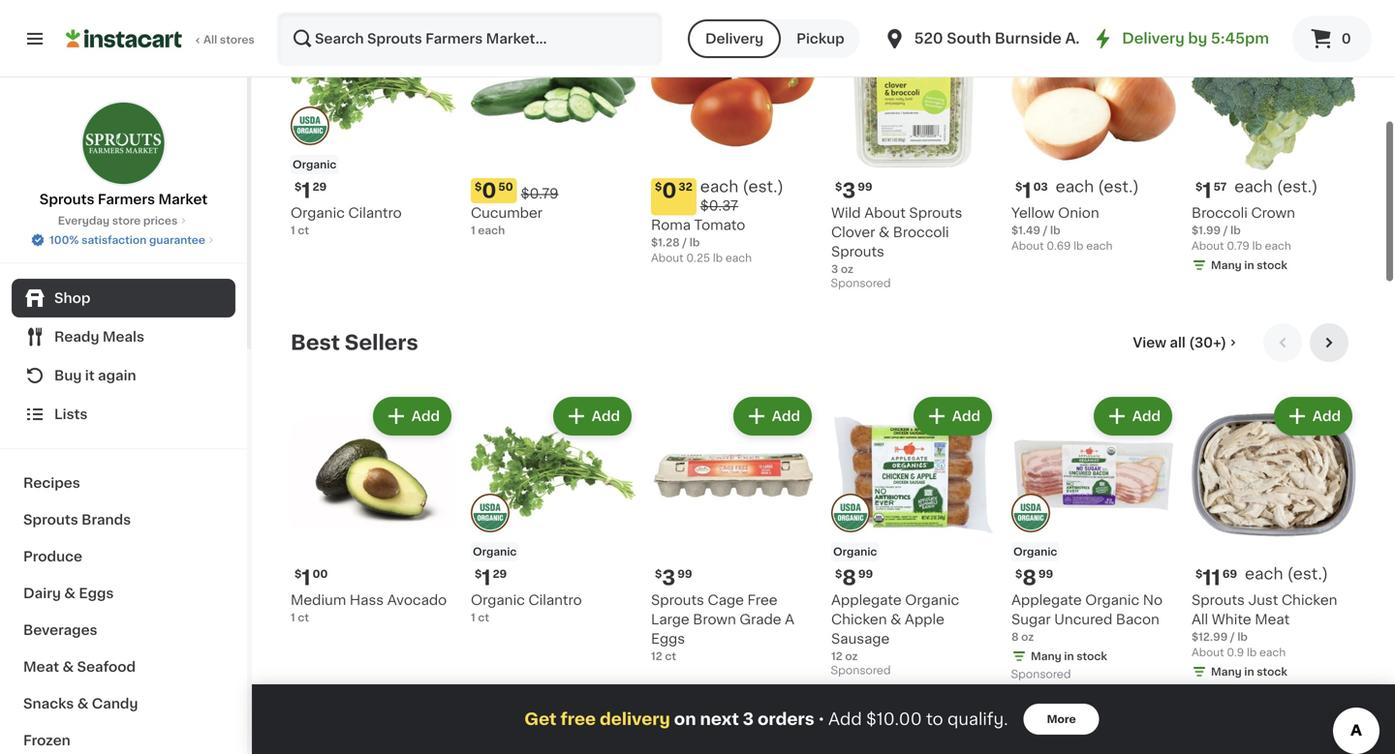 Task type: locate. For each thing, give the bounding box(es) containing it.
meat down just
[[1255, 613, 1290, 627]]

& left apple
[[890, 613, 901, 627]]

more button
[[1024, 704, 1099, 735]]

1 horizontal spatial 0
[[662, 181, 677, 201]]

$0.79
[[521, 187, 559, 201]]

applegate up sausage
[[831, 594, 902, 607]]

sponsored badge image for each (est.)
[[831, 279, 890, 290]]

lb up 0.69 on the right of the page
[[1050, 225, 1061, 236]]

& left candy
[[77, 698, 89, 711]]

/ inside $ 0 32 each (est.) $0.37 roma tomato $1.28 / lb about 0.25 lb each
[[682, 237, 687, 248]]

520 south burnside avenue
[[914, 31, 1121, 46]]

sprouts inside sprouts brands link
[[23, 514, 78, 527]]

1 horizontal spatial eggs
[[651, 633, 685, 646]]

$ 3 99 up the wild
[[835, 181, 873, 201]]

$ inside $ 0 32 each (est.) $0.37 roma tomato $1.28 / lb about 0.25 lb each
[[655, 182, 662, 192]]

roma
[[651, 218, 691, 232]]

shop link
[[12, 279, 235, 318]]

item badge image for applegate
[[831, 494, 870, 533]]

many in stock down uncured
[[1031, 652, 1107, 662]]

1 vertical spatial many in stock
[[1031, 652, 1107, 662]]

1 vertical spatial all
[[1192, 613, 1208, 627]]

1 vertical spatial stock
[[1077, 652, 1107, 662]]

0 for each
[[662, 181, 677, 201]]

1 horizontal spatial applegate
[[1012, 594, 1082, 607]]

each down cucumber
[[478, 225, 505, 236]]

sprouts for sprouts brands
[[23, 514, 78, 527]]

shop
[[54, 292, 90, 305]]

sprouts brands
[[23, 514, 131, 527]]

free
[[748, 594, 778, 607]]

$11.69 each (estimated) element
[[1192, 566, 1356, 591]]

0 horizontal spatial $ 3 99
[[655, 568, 692, 589]]

0 horizontal spatial $ 8 99
[[835, 568, 873, 589]]

$ 8 99 up sugar
[[1015, 568, 1053, 589]]

delivery inside button
[[705, 32, 764, 46]]

many for 8
[[1211, 667, 1242, 678]]

many in stock
[[1211, 260, 1288, 271], [1031, 652, 1107, 662], [1211, 667, 1288, 678]]

sprouts inside sprouts just chicken all white meat $12.99 / lb about 0.9 lb each
[[1192, 594, 1245, 607]]

onion
[[1058, 206, 1099, 220]]

(est.) up crown
[[1277, 179, 1318, 195]]

all inside sprouts just chicken all white meat $12.99 / lb about 0.9 lb each
[[1192, 613, 1208, 627]]

0 vertical spatial $ 1 29
[[295, 181, 327, 201]]

to inside button
[[750, 22, 765, 36]]

applegate inside applegate organic chicken & apple sausage 12 oz
[[831, 594, 902, 607]]

(est.) inside $ 0 32 each (est.) $0.37 roma tomato $1.28 / lb about 0.25 lb each
[[743, 179, 784, 195]]

(est.) for $ 11 69 each (est.)
[[1287, 567, 1328, 582]]

0 button
[[1292, 16, 1372, 62]]

broccoli inside broccoli crown $1.99 / lb about 0.79 lb each
[[1192, 206, 1248, 220]]

12 down large
[[651, 652, 662, 662]]

sprouts for sprouts cage free large brown grade a eggs 12 ct
[[651, 594, 704, 607]]

0 vertical spatial many in stock
[[1211, 260, 1288, 271]]

0 vertical spatial $ 3 99
[[835, 181, 873, 201]]

recipes
[[23, 477, 80, 490]]

stock for 1
[[1257, 260, 1288, 271]]

1 vertical spatial in
[[1064, 652, 1074, 662]]

eggs down large
[[651, 633, 685, 646]]

0 vertical spatial all
[[203, 34, 217, 45]]

0 vertical spatial organic cilantro 1 ct
[[291, 206, 402, 236]]

& right clover
[[879, 226, 890, 239]]

520 south burnside avenue button
[[883, 12, 1121, 66]]

sprouts inside "sprouts farmers market" link
[[40, 193, 94, 206]]

lb up 0.25
[[690, 237, 700, 248]]

all left the stores
[[203, 34, 217, 45]]

1 horizontal spatial to
[[926, 712, 943, 728]]

0 horizontal spatial 0
[[482, 181, 496, 201]]

do good every day with tom's of maine® adult toothpaste image
[[292, 712, 691, 755]]

2 vertical spatial stock
[[1257, 667, 1288, 678]]

cilantro inside item carousel region
[[528, 594, 582, 607]]

beverages
[[23, 624, 97, 638]]

broccoli right clover
[[893, 226, 949, 239]]

0 horizontal spatial 29
[[313, 182, 327, 192]]

1 applegate from the left
[[831, 594, 902, 607]]

view
[[1133, 336, 1167, 350]]

meat & seafood
[[23, 661, 136, 674]]

farmers
[[98, 193, 155, 206]]

brown
[[693, 613, 736, 627]]

0 vertical spatial many
[[1211, 260, 1242, 271]]

dairy
[[23, 587, 61, 601]]

oz for &
[[845, 652, 858, 662]]

orders
[[758, 712, 814, 728]]

1 horizontal spatial item badge image
[[831, 494, 870, 533]]

medium hass avocado 1 ct
[[291, 594, 447, 623]]

stock down broccoli crown $1.99 / lb about 0.79 lb each
[[1257, 260, 1288, 271]]

1 inside $ 0 50 $0.79 cucumber 1 each
[[471, 225, 475, 236]]

add
[[412, 22, 440, 36], [718, 22, 747, 36], [952, 22, 981, 36], [1132, 22, 1161, 36], [1313, 22, 1341, 36], [412, 410, 440, 423], [592, 410, 620, 423], [772, 410, 800, 423], [952, 410, 981, 423], [1132, 410, 1161, 423], [1313, 410, 1341, 423], [828, 712, 862, 728]]

1 horizontal spatial 29
[[493, 569, 507, 580]]

/ right $1.49
[[1043, 225, 1048, 236]]

many down sugar
[[1031, 652, 1062, 662]]

0.25
[[686, 253, 710, 263]]

1 inside $ 1 03 each (est.)
[[1022, 181, 1031, 201]]

(est.) up sprouts just chicken all white meat $12.99 / lb about 0.9 lb each
[[1287, 567, 1328, 582]]

in down 0.79
[[1244, 260, 1254, 271]]

1 $ 8 99 from the left
[[835, 568, 873, 589]]

8 up sausage
[[842, 568, 856, 589]]

each right 0.9
[[1260, 648, 1286, 658]]

chicken up sausage
[[831, 613, 887, 627]]

many in stock down 0.9
[[1211, 667, 1288, 678]]

& right dairy
[[64, 587, 76, 601]]

(est.) up onion at the top
[[1098, 179, 1139, 195]]

cilantro for item badge image associated with organic
[[348, 206, 402, 220]]

about
[[864, 206, 906, 220], [1012, 241, 1044, 251], [1192, 241, 1224, 251], [651, 253, 684, 263], [1192, 648, 1224, 658]]

about down $12.99
[[1192, 648, 1224, 658]]

sponsored badge image down sausage
[[831, 666, 890, 677]]

sprouts farmers market link
[[40, 101, 208, 209]]

stock for 11
[[1257, 667, 1288, 678]]

satisfaction
[[82, 235, 147, 246]]

2 vertical spatial many
[[1211, 667, 1242, 678]]

1 horizontal spatial 8
[[1012, 632, 1019, 643]]

1 horizontal spatial $ 3 99
[[835, 181, 873, 201]]

(30+)
[[1189, 336, 1227, 350]]

sponsored badge image
[[831, 279, 890, 290], [831, 666, 890, 677], [1012, 670, 1070, 681]]

add inside button
[[718, 22, 747, 36]]

next
[[700, 712, 739, 728]]

3 down clover
[[831, 264, 838, 275]]

0 vertical spatial in
[[1244, 260, 1254, 271]]

eggs
[[79, 587, 114, 601], [651, 633, 685, 646]]

in down uncured
[[1064, 652, 1074, 662]]

0 horizontal spatial chicken
[[831, 613, 887, 627]]

0 horizontal spatial 12
[[651, 652, 662, 662]]

tom's of maine image
[[707, 735, 742, 755]]

lb right 0.69 on the right of the page
[[1074, 241, 1084, 251]]

3
[[842, 181, 856, 201], [831, 264, 838, 275], [662, 568, 676, 589], [743, 712, 754, 728]]

about down $1.28
[[651, 253, 684, 263]]

each up crown
[[1235, 179, 1273, 195]]

2 horizontal spatial item badge image
[[1012, 494, 1050, 533]]

each inside yellow onion $1.49 / lb about 0.69 lb each
[[1086, 241, 1113, 251]]

& inside applegate organic chicken & apple sausage 12 oz
[[890, 613, 901, 627]]

1 horizontal spatial meat
[[1255, 613, 1290, 627]]

1 vertical spatial cilantro
[[528, 594, 582, 607]]

100% satisfaction guarantee button
[[30, 229, 217, 248]]

2 12 from the left
[[831, 652, 843, 662]]

oz
[[841, 264, 854, 275], [1021, 632, 1034, 643], [845, 652, 858, 662]]

oz down sugar
[[1021, 632, 1034, 643]]

$1.57 each (estimated) element
[[1192, 178, 1356, 203]]

in inside product "group"
[[1244, 667, 1254, 678]]

more
[[1047, 715, 1076, 725]]

$ 8 99 up sausage
[[835, 568, 873, 589]]

delivery inside 'link'
[[1122, 31, 1185, 46]]

1 horizontal spatial chicken
[[1282, 594, 1337, 607]]

/ up 0.9
[[1230, 632, 1235, 643]]

avocado
[[387, 594, 447, 607]]

stock down sprouts just chicken all white meat $12.99 / lb about 0.9 lb each
[[1257, 667, 1288, 678]]

12 inside sprouts cage free large brown grade a eggs 12 ct
[[651, 652, 662, 662]]

oz down sausage
[[845, 652, 858, 662]]

store
[[112, 216, 141, 226]]

$ 3 99 for wild
[[835, 181, 873, 201]]

0 vertical spatial 29
[[313, 182, 327, 192]]

applegate up sugar
[[1012, 594, 1082, 607]]

2 horizontal spatial 8
[[1022, 568, 1037, 589]]

1
[[302, 181, 311, 201], [1022, 181, 1031, 201], [1203, 181, 1212, 201], [291, 225, 295, 236], [471, 225, 475, 236], [302, 568, 311, 589], [482, 568, 491, 589], [291, 613, 295, 623], [471, 613, 475, 623]]

0 horizontal spatial cilantro
[[348, 206, 402, 220]]

$ 3 99 up large
[[655, 568, 692, 589]]

stock down uncured
[[1077, 652, 1107, 662]]

& down beverages
[[62, 661, 74, 674]]

$ inside $ 11 69 each (est.)
[[1196, 569, 1203, 580]]

(est.) inside $ 1 57 each (est.)
[[1277, 179, 1318, 195]]

3 up large
[[662, 568, 676, 589]]

8 up sugar
[[1022, 568, 1037, 589]]

oz down clover
[[841, 264, 854, 275]]

2 vertical spatial in
[[1244, 667, 1254, 678]]

each up onion at the top
[[1056, 179, 1094, 195]]

item badge image
[[471, 494, 510, 533]]

(est.)
[[743, 179, 784, 195], [1098, 179, 1139, 195], [1277, 179, 1318, 195], [1287, 567, 1328, 582]]

sausage
[[831, 633, 890, 646]]

1 horizontal spatial $ 1 29
[[475, 568, 507, 589]]

apple
[[905, 613, 945, 627]]

$ 3 99 inside item carousel region
[[655, 568, 692, 589]]

meat up snacks
[[23, 661, 59, 674]]

0 horizontal spatial organic cilantro 1 ct
[[291, 206, 402, 236]]

/ inside yellow onion $1.49 / lb about 0.69 lb each
[[1043, 225, 1048, 236]]

applegate inside applegate organic no sugar uncured bacon 8 oz
[[1012, 594, 1082, 607]]

0 horizontal spatial to
[[750, 22, 765, 36]]

0 vertical spatial oz
[[841, 264, 854, 275]]

1 vertical spatial 29
[[493, 569, 507, 580]]

1 vertical spatial broccoli
[[893, 226, 949, 239]]

delivery for delivery by 5:45pm
[[1122, 31, 1185, 46]]

each inside broccoli crown $1.99 / lb about 0.79 lb each
[[1265, 241, 1291, 251]]

3 inside item carousel region
[[662, 568, 676, 589]]

sprouts up everyday
[[40, 193, 94, 206]]

sprouts inside sprouts cage free large brown grade a eggs 12 ct
[[651, 594, 704, 607]]

chicken down $11.69 each (estimated) element
[[1282, 594, 1337, 607]]

(est.) inside $ 1 03 each (est.)
[[1098, 179, 1139, 195]]

in down sprouts just chicken all white meat $12.99 / lb about 0.9 lb each
[[1244, 667, 1254, 678]]

None search field
[[277, 12, 663, 66]]

2 vertical spatial oz
[[845, 652, 858, 662]]

1 vertical spatial chicken
[[831, 613, 887, 627]]

get free delivery on next 3 orders • add $10.00 to qualify.
[[524, 712, 1008, 728]]

(est.) up tomato
[[743, 179, 784, 195]]

$ 3 99
[[835, 181, 873, 201], [655, 568, 692, 589]]

2 $ 8 99 from the left
[[1015, 568, 1053, 589]]

oz inside applegate organic chicken & apple sausage 12 oz
[[845, 652, 858, 662]]

applegate for &
[[831, 594, 902, 607]]

(est.) inside $ 11 69 each (est.)
[[1287, 567, 1328, 582]]

1 vertical spatial organic cilantro 1 ct
[[471, 594, 582, 623]]

0 horizontal spatial applegate
[[831, 594, 902, 607]]

many in stock down 0.79
[[1211, 260, 1288, 271]]

sprouts down 11 in the bottom of the page
[[1192, 594, 1245, 607]]

to
[[750, 22, 765, 36], [926, 712, 943, 728]]

32
[[679, 182, 693, 192]]

it
[[85, 369, 95, 383]]

buy
[[54, 369, 82, 383]]

$10.00
[[866, 712, 922, 728]]

item carousel region
[[291, 324, 1356, 696]]

delivery left cart
[[705, 32, 764, 46]]

sponsored badge image for 8
[[831, 666, 890, 677]]

sponsored badge image down clover
[[831, 279, 890, 290]]

oz inside applegate organic no sugar uncured bacon 8 oz
[[1021, 632, 1034, 643]]

eggs up beverages link
[[79, 587, 114, 601]]

delivery left by
[[1122, 31, 1185, 46]]

delivery by 5:45pm link
[[1091, 27, 1269, 50]]

each down onion at the top
[[1086, 241, 1113, 251]]

0 vertical spatial cilantro
[[348, 206, 402, 220]]

product group
[[291, 6, 455, 238], [471, 6, 636, 238], [651, 6, 816, 266], [831, 6, 996, 295], [1012, 6, 1176, 254], [1192, 6, 1356, 277], [291, 393, 455, 626], [471, 393, 636, 626], [651, 393, 816, 665], [831, 393, 996, 682], [1012, 393, 1176, 686], [1192, 393, 1356, 684]]

(est.) for $ 1 57 each (est.)
[[1277, 179, 1318, 195]]

8 down sugar
[[1012, 632, 1019, 643]]

1 vertical spatial oz
[[1021, 632, 1034, 643]]

3 inside 'treatment tracker modal' dialog
[[743, 712, 754, 728]]

each down crown
[[1265, 241, 1291, 251]]

/
[[1043, 225, 1048, 236], [1223, 225, 1228, 236], [682, 237, 687, 248], [1230, 632, 1235, 643]]

99
[[858, 182, 873, 192], [677, 569, 692, 580], [858, 569, 873, 580], [1039, 569, 1053, 580], [1335, 739, 1350, 749]]

/ right $1.99 in the right of the page
[[1223, 225, 1228, 236]]

0 inside $ 0 32 each (est.) $0.37 roma tomato $1.28 / lb about 0.25 lb each
[[662, 181, 677, 201]]

about inside yellow onion $1.49 / lb about 0.69 lb each
[[1012, 241, 1044, 251]]

0 vertical spatial chicken
[[1282, 594, 1337, 607]]

each
[[700, 179, 739, 195], [1056, 179, 1094, 195], [1235, 179, 1273, 195], [478, 225, 505, 236], [1086, 241, 1113, 251], [1265, 241, 1291, 251], [726, 253, 752, 263], [1245, 567, 1283, 582], [1260, 648, 1286, 658]]

1 horizontal spatial 12
[[831, 652, 843, 662]]

0 vertical spatial eggs
[[79, 587, 114, 601]]

candy
[[92, 698, 138, 711]]

uncured
[[1054, 613, 1113, 627]]

29
[[313, 182, 327, 192], [493, 569, 507, 580]]

sprouts up large
[[651, 594, 704, 607]]

sprouts
[[40, 193, 94, 206], [909, 206, 962, 220], [831, 245, 885, 259], [23, 514, 78, 527], [651, 594, 704, 607], [1192, 594, 1245, 607]]

0 horizontal spatial $ 1 29
[[295, 181, 327, 201]]

guarantee
[[149, 235, 205, 246]]

0 horizontal spatial delivery
[[705, 32, 764, 46]]

$1.28
[[651, 237, 680, 248]]

&
[[879, 226, 890, 239], [64, 587, 76, 601], [890, 613, 901, 627], [62, 661, 74, 674], [77, 698, 89, 711]]

1 vertical spatial to
[[926, 712, 943, 728]]

1 horizontal spatial delivery
[[1122, 31, 1185, 46]]

each up just
[[1245, 567, 1283, 582]]

3 right next
[[743, 712, 754, 728]]

all stores link
[[66, 12, 256, 66]]

$ 8 99 for applegate organic no sugar uncured bacon
[[1015, 568, 1053, 589]]

eggs inside sprouts cage free large brown grade a eggs 12 ct
[[651, 633, 685, 646]]

/ right $1.28
[[682, 237, 687, 248]]

1 vertical spatial $ 3 99
[[655, 568, 692, 589]]

0 vertical spatial stock
[[1257, 260, 1288, 271]]

0 horizontal spatial item badge image
[[291, 107, 329, 145]]

item badge image
[[291, 107, 329, 145], [831, 494, 870, 533], [1012, 494, 1050, 533]]

0
[[1342, 32, 1351, 46], [482, 181, 496, 201], [662, 181, 677, 201]]

1 12 from the left
[[651, 652, 662, 662]]

99 for wild
[[858, 182, 873, 192]]

1 vertical spatial meat
[[23, 661, 59, 674]]

12 down sausage
[[831, 652, 843, 662]]

1 inside $ 1 57 each (est.)
[[1203, 181, 1212, 201]]

0 vertical spatial broccoli
[[1192, 206, 1248, 220]]

each inside sprouts just chicken all white meat $12.99 / lb about 0.9 lb each
[[1260, 648, 1286, 658]]

0 horizontal spatial broccoli
[[893, 226, 949, 239]]

0 inside $ 0 50 $0.79 cucumber 1 each
[[482, 181, 496, 201]]

1 horizontal spatial $ 8 99
[[1015, 568, 1053, 589]]

chicken inside applegate organic chicken & apple sausage 12 oz
[[831, 613, 887, 627]]

0 vertical spatial meat
[[1255, 613, 1290, 627]]

many down 0.79
[[1211, 260, 1242, 271]]

99 for applegate
[[858, 569, 873, 580]]

product group containing 11
[[1192, 393, 1356, 684]]

2 vertical spatial many in stock
[[1211, 667, 1288, 678]]

to left cart
[[750, 22, 765, 36]]

add inside 'treatment tracker modal' dialog
[[828, 712, 862, 728]]

stores
[[220, 34, 254, 45]]

about down $1.99 in the right of the page
[[1192, 241, 1224, 251]]

all up $12.99
[[1192, 613, 1208, 627]]

2 applegate from the left
[[1012, 594, 1082, 607]]

sprouts for sprouts just chicken all white meat $12.99 / lb about 0.9 lb each
[[1192, 594, 1245, 607]]

1 horizontal spatial organic cilantro 1 ct
[[471, 594, 582, 623]]

each down tomato
[[726, 253, 752, 263]]

many down 0.9
[[1211, 667, 1242, 678]]

organic cilantro 1 ct inside item carousel region
[[471, 594, 582, 623]]

0 inside button
[[1342, 32, 1351, 46]]

best sellers
[[291, 333, 418, 353]]

meat
[[1255, 613, 1290, 627], [23, 661, 59, 674]]

broccoli up $1.99 in the right of the page
[[1192, 206, 1248, 220]]

to right '$10.00'
[[926, 712, 943, 728]]

many for each (est.)
[[1211, 260, 1242, 271]]

broccoli
[[1192, 206, 1248, 220], [893, 226, 949, 239]]

all
[[1170, 336, 1186, 350]]

29 inside item carousel region
[[493, 569, 507, 580]]

oz inside 'wild about sprouts clover & broccoli sprouts 3 oz'
[[841, 264, 854, 275]]

1 vertical spatial eggs
[[651, 633, 685, 646]]

1 horizontal spatial broccoli
[[1192, 206, 1248, 220]]

oz for sugar
[[1021, 632, 1034, 643]]

1 vertical spatial $ 1 29
[[475, 568, 507, 589]]

tomato
[[694, 218, 745, 232]]

2 horizontal spatial 0
[[1342, 32, 1351, 46]]

1 horizontal spatial all
[[1192, 613, 1208, 627]]

0 horizontal spatial 8
[[842, 568, 856, 589]]

ready
[[54, 330, 99, 344]]

chicken inside sprouts just chicken all white meat $12.99 / lb about 0.9 lb each
[[1282, 594, 1337, 607]]

sprouts down recipes
[[23, 514, 78, 527]]

item badge image for organic
[[291, 107, 329, 145]]

about up clover
[[864, 206, 906, 220]]

1 horizontal spatial cilantro
[[528, 594, 582, 607]]

many in stock for 8
[[1211, 667, 1288, 678]]

about down $1.49
[[1012, 241, 1044, 251]]

0 vertical spatial to
[[750, 22, 765, 36]]

chicken for sausage
[[831, 613, 887, 627]]

0 horizontal spatial meat
[[23, 661, 59, 674]]

0 horizontal spatial eggs
[[79, 587, 114, 601]]



Task type: vqa. For each thing, say whether or not it's contained in the screenshot.
delivery by 5:35pm
no



Task type: describe. For each thing, give the bounding box(es) containing it.
in for 8
[[1244, 667, 1254, 678]]

lb up 0.79
[[1231, 225, 1241, 236]]

applegate organic chicken & apple sausage 12 oz
[[831, 594, 959, 662]]

(est.) for $ 0 32 each (est.) $0.37 roma tomato $1.28 / lb about 0.25 lb each
[[743, 179, 784, 195]]

sellers
[[345, 333, 418, 353]]

chicken for meat
[[1282, 594, 1337, 607]]

$ inside $ 1 57 each (est.)
[[1196, 182, 1203, 192]]

avenue
[[1065, 31, 1121, 46]]

$0.32 each (estimated) original price: $0.37 element
[[651, 178, 816, 215]]

everyday
[[58, 216, 110, 226]]

Search field
[[279, 14, 661, 64]]

meat & seafood link
[[12, 649, 235, 686]]

buy it again link
[[12, 357, 235, 395]]

ct inside medium hass avocado 1 ct
[[298, 613, 309, 623]]

sugar
[[1012, 613, 1051, 627]]

sprouts just chicken all white meat $12.99 / lb about 0.9 lb each
[[1192, 594, 1337, 658]]

0 for $0.79
[[482, 181, 496, 201]]

/ inside broccoli crown $1.99 / lb about 0.79 lb each
[[1223, 225, 1228, 236]]

many in stock for each (est.)
[[1211, 260, 1288, 271]]

applegate organic no sugar uncured bacon 8 oz
[[1012, 594, 1163, 643]]

5:45pm
[[1211, 31, 1269, 46]]

$ 3 99 for sprouts
[[655, 568, 692, 589]]

cilantro for item badge icon
[[528, 594, 582, 607]]

12 inside applegate organic chicken & apple sausage 12 oz
[[831, 652, 843, 662]]

clover
[[831, 226, 875, 239]]

ready meals link
[[12, 318, 235, 357]]

99 for sprouts
[[677, 569, 692, 580]]

dairy & eggs link
[[12, 576, 235, 612]]

1 inside medium hass avocado 1 ct
[[291, 613, 295, 623]]

$ 1 00
[[295, 568, 328, 589]]

$ 0 32 each (est.) $0.37 roma tomato $1.28 / lb about 0.25 lb each
[[651, 179, 784, 263]]

03
[[1033, 182, 1048, 192]]

everyday store prices link
[[58, 213, 189, 229]]

beverages link
[[12, 612, 235, 649]]

a
[[785, 613, 795, 627]]

ready meals button
[[12, 318, 235, 357]]

seafood
[[77, 661, 136, 674]]

again
[[98, 369, 136, 383]]

$ 1 29 inside item carousel region
[[475, 568, 507, 589]]

treatment tracker modal dialog
[[252, 685, 1395, 755]]

0.79
[[1227, 241, 1250, 251]]

sprouts right the wild
[[909, 206, 962, 220]]

each inside $ 1 57 each (est.)
[[1235, 179, 1273, 195]]

about inside sprouts just chicken all white meat $12.99 / lb about 0.9 lb each
[[1192, 648, 1224, 658]]

delivery by 5:45pm
[[1122, 31, 1269, 46]]

$ inside $ 1 03 each (est.)
[[1015, 182, 1022, 192]]

8 for applegate organic no sugar uncured bacon
[[1022, 568, 1037, 589]]

& for candy
[[77, 698, 89, 711]]

each inside $ 1 03 each (est.)
[[1056, 179, 1094, 195]]

$ inside $ 0 50 $0.79 cucumber 1 each
[[475, 182, 482, 192]]

11
[[1203, 568, 1221, 589]]

lists link
[[12, 395, 235, 434]]

yellow
[[1012, 206, 1055, 220]]

organic inside applegate organic chicken & apple sausage 12 oz
[[905, 594, 959, 607]]

& inside 'wild about sprouts clover & broccoli sprouts 3 oz'
[[879, 226, 890, 239]]

delivery for delivery
[[705, 32, 764, 46]]

just
[[1248, 594, 1278, 607]]

burnside
[[995, 31, 1062, 46]]

$0.37
[[700, 199, 738, 213]]

cart
[[768, 22, 796, 36]]

& for seafood
[[62, 661, 74, 674]]

view all (30+)
[[1133, 336, 1227, 350]]

0.69
[[1047, 241, 1071, 251]]

sprouts for sprouts farmers market
[[40, 193, 94, 206]]

50
[[498, 182, 513, 192]]

wild
[[831, 206, 861, 220]]

$ 8 99 for applegate organic chicken & apple sausage
[[835, 568, 873, 589]]

produce
[[23, 550, 82, 564]]

sponsored badge image up more on the right of page
[[1012, 670, 1070, 681]]

sprouts cage free large brown grade a eggs 12 ct
[[651, 594, 795, 662]]

520
[[914, 31, 943, 46]]

market
[[158, 193, 208, 206]]

applegate for sugar
[[1012, 594, 1082, 607]]

delivery
[[600, 712, 670, 728]]

lb right 0.79
[[1252, 241, 1262, 251]]

prices
[[143, 216, 178, 226]]

white
[[1212, 613, 1251, 627]]

sprouts brands link
[[12, 502, 235, 539]]

$ inside the $ 1 00
[[295, 569, 302, 580]]

each inside $ 0 50 $0.79 cucumber 1 each
[[478, 225, 505, 236]]

meat inside sprouts just chicken all white meat $12.99 / lb about 0.9 lb each
[[1255, 613, 1290, 627]]

cage
[[708, 594, 744, 607]]

8 for applegate organic chicken & apple sausage
[[842, 568, 856, 589]]

snacks & candy link
[[12, 686, 235, 723]]

hass
[[350, 594, 384, 607]]

3 inside 'wild about sprouts clover & broccoli sprouts 3 oz'
[[831, 264, 838, 275]]

$12.99
[[1192, 632, 1228, 643]]

each inside $ 11 69 each (est.)
[[1245, 567, 1283, 582]]

0 horizontal spatial all
[[203, 34, 217, 45]]

add to cart button
[[678, 12, 810, 47]]

instacart logo image
[[66, 27, 182, 50]]

57
[[1214, 182, 1227, 192]]

lists
[[54, 408, 88, 421]]

all stores
[[203, 34, 254, 45]]

bacon
[[1116, 613, 1160, 627]]

100%
[[50, 235, 79, 246]]

(est.) for $ 1 03 each (est.)
[[1098, 179, 1139, 195]]

about inside $ 0 32 each (est.) $0.37 roma tomato $1.28 / lb about 0.25 lb each
[[651, 253, 684, 263]]

lb right 0.25
[[713, 253, 723, 263]]

•
[[818, 712, 825, 727]]

lb up 0.9
[[1238, 632, 1248, 643]]

$ 11 69 each (est.)
[[1196, 567, 1328, 589]]

get
[[524, 712, 557, 728]]

100% satisfaction guarantee
[[50, 235, 205, 246]]

$1.49
[[1012, 225, 1041, 236]]

everyday store prices
[[58, 216, 178, 226]]

$ 1 57 each (est.)
[[1196, 179, 1318, 201]]

sprouts farmers market
[[40, 193, 208, 206]]

8 inside applegate organic no sugar uncured bacon 8 oz
[[1012, 632, 1019, 643]]

$1.03 each (estimated) element
[[1012, 178, 1176, 203]]

brands
[[82, 514, 131, 527]]

add to cart
[[718, 22, 796, 36]]

snacks & candy
[[23, 698, 138, 711]]

sprouts down clover
[[831, 245, 885, 259]]

service type group
[[688, 19, 860, 58]]

organic inside applegate organic no sugar uncured bacon 8 oz
[[1085, 594, 1140, 607]]

broccoli inside 'wild about sprouts clover & broccoli sprouts 3 oz'
[[893, 226, 949, 239]]

medium
[[291, 594, 346, 607]]

produce link
[[12, 539, 235, 576]]

free
[[560, 712, 596, 728]]

1 vertical spatial many
[[1031, 652, 1062, 662]]

wild about sprouts clover & broccoli sprouts 3 oz
[[831, 206, 962, 275]]

in for each (est.)
[[1244, 260, 1254, 271]]

/ inside sprouts just chicken all white meat $12.99 / lb about 0.9 lb each
[[1230, 632, 1235, 643]]

ct inside sprouts cage free large brown grade a eggs 12 ct
[[665, 652, 676, 662]]

$0.50 original price: $0.79 element
[[471, 178, 636, 203]]

view all (30+) button
[[1125, 324, 1248, 362]]

sprouts farmers market logo image
[[81, 101, 166, 186]]

$ 1 03 each (est.)
[[1015, 179, 1139, 201]]

pickup button
[[781, 19, 860, 58]]

lb right 0.9
[[1247, 648, 1257, 658]]

best
[[291, 333, 340, 353]]

3 up the wild
[[842, 181, 856, 201]]

about inside broccoli crown $1.99 / lb about 0.79 lb each
[[1192, 241, 1224, 251]]

meals
[[103, 330, 144, 344]]

about inside 'wild about sprouts clover & broccoli sprouts 3 oz'
[[864, 206, 906, 220]]

each up $0.37
[[700, 179, 739, 195]]

to inside 'treatment tracker modal' dialog
[[926, 712, 943, 728]]

& for eggs
[[64, 587, 76, 601]]

delivery button
[[688, 19, 781, 58]]



